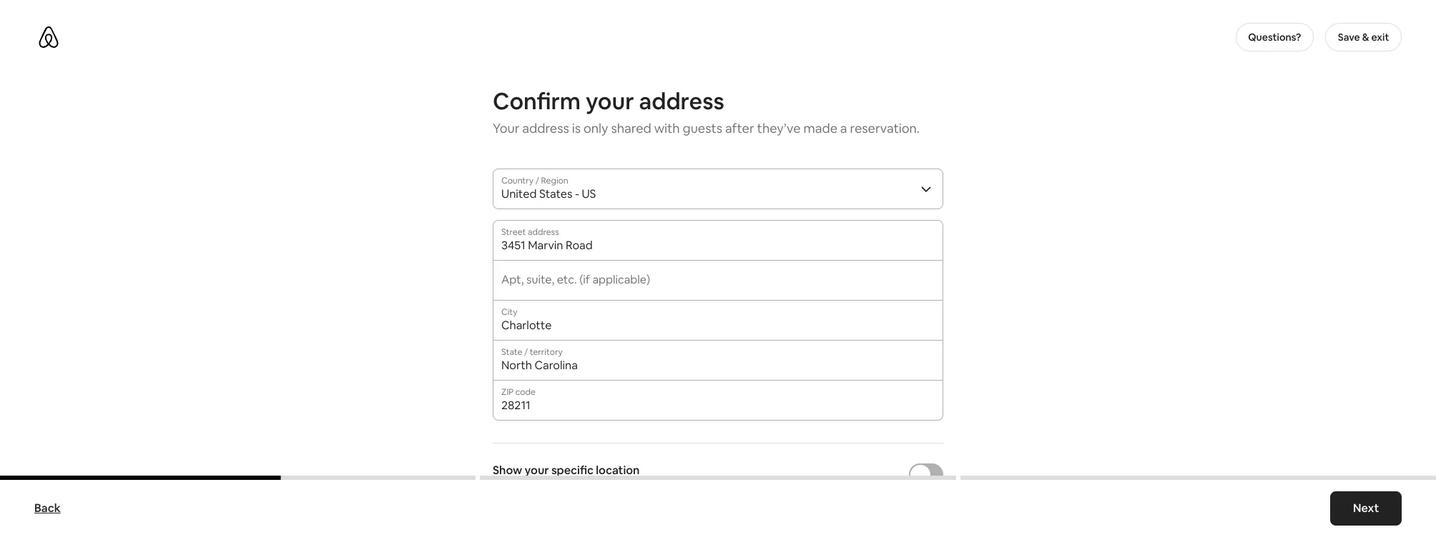 Task type: describe. For each thing, give the bounding box(es) containing it.
save
[[1338, 31, 1360, 44]]

next
[[1353, 501, 1379, 516]]

shared
[[611, 120, 652, 137]]

reservation.
[[850, 120, 920, 137]]

save & exit button
[[1326, 23, 1402, 52]]

only
[[584, 120, 608, 137]]

your for show
[[525, 464, 549, 479]]

0 vertical spatial address
[[639, 87, 725, 116]]

show
[[493, 464, 522, 479]]

a
[[840, 120, 847, 137]]

questions? button
[[1236, 23, 1314, 52]]

location
[[596, 464, 640, 479]]

show your specific location
[[493, 464, 640, 479]]

your
[[493, 120, 520, 137]]

exit
[[1372, 31, 1390, 44]]

questions?
[[1249, 31, 1302, 44]]

made
[[804, 120, 838, 137]]

your for confirm
[[586, 87, 634, 116]]

guests
[[683, 120, 723, 137]]

confirm
[[493, 87, 581, 116]]



Task type: vqa. For each thing, say whether or not it's contained in the screenshot.
Next
yes



Task type: locate. For each thing, give the bounding box(es) containing it.
&
[[1363, 31, 1370, 44]]

specific
[[551, 464, 594, 479]]

0 vertical spatial your
[[586, 87, 634, 116]]

confirm your address your address is only shared with guests after they've made a reservation.
[[493, 87, 920, 137]]

airbnb homepage image
[[37, 26, 60, 49]]

your right show
[[525, 464, 549, 479]]

is
[[572, 120, 581, 137]]

None text field
[[501, 359, 935, 373], [501, 399, 935, 413], [501, 359, 935, 373], [501, 399, 935, 413]]

your inside confirm your address your address is only shared with guests after they've made a reservation.
[[586, 87, 634, 116]]

0 horizontal spatial your
[[525, 464, 549, 479]]

after
[[725, 120, 754, 137]]

1 horizontal spatial address
[[639, 87, 725, 116]]

1 vertical spatial address
[[522, 120, 569, 137]]

back button
[[27, 495, 68, 524]]

address down confirm
[[522, 120, 569, 137]]

back
[[34, 501, 61, 516]]

your up only
[[586, 87, 634, 116]]

0 horizontal spatial address
[[522, 120, 569, 137]]

they've
[[757, 120, 801, 137]]

your
[[586, 87, 634, 116], [525, 464, 549, 479]]

1 vertical spatial your
[[525, 464, 549, 479]]

address up with
[[639, 87, 725, 116]]

save & exit
[[1338, 31, 1390, 44]]

1 horizontal spatial your
[[586, 87, 634, 116]]

None text field
[[501, 239, 935, 253], [501, 279, 935, 293], [501, 319, 935, 333], [501, 239, 935, 253], [501, 279, 935, 293], [501, 319, 935, 333]]

with
[[654, 120, 680, 137]]

next button
[[1330, 492, 1402, 527]]

address
[[639, 87, 725, 116], [522, 120, 569, 137]]



